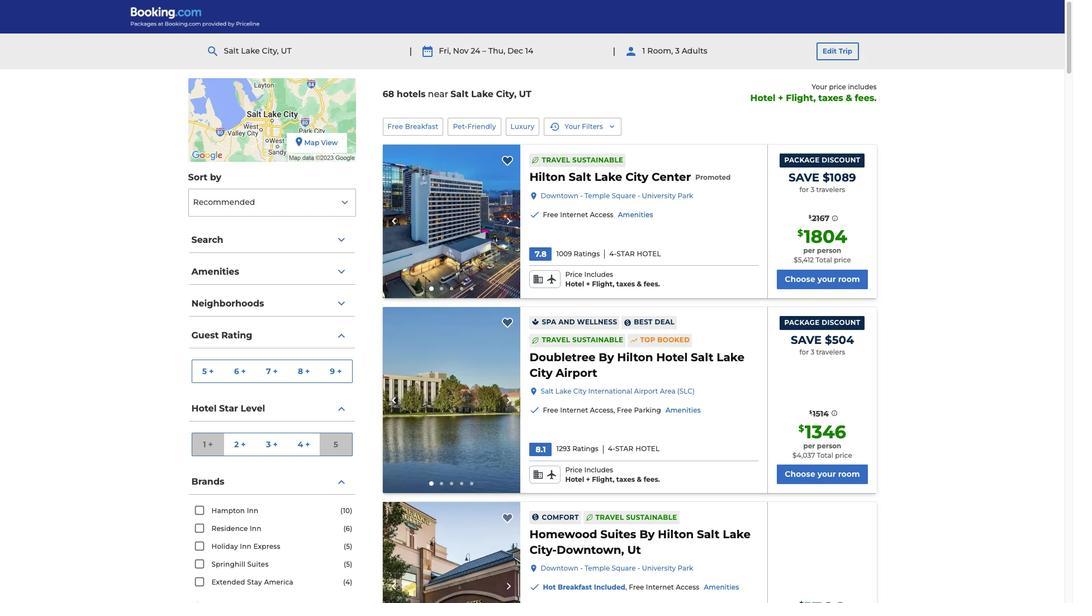 Task type: vqa. For each thing, say whether or not it's contained in the screenshot.
the right 'UT'
yes



Task type: describe. For each thing, give the bounding box(es) containing it.
2 +
[[234, 440, 246, 450]]

(6)
[[343, 525, 353, 533]]

includes
[[848, 83, 877, 91]]

0 vertical spatial travel
[[542, 156, 570, 164]]

go to image #4 image for 1804
[[460, 287, 463, 291]]

9
[[330, 366, 335, 377]]

+ for 4 +
[[305, 440, 310, 450]]

package for 1804
[[785, 156, 820, 164]]

stay
[[247, 579, 262, 587]]

2 vertical spatial internet
[[646, 584, 674, 592]]

9 + button
[[320, 361, 352, 383]]

save $1089
[[789, 171, 856, 184]]

8 +
[[298, 366, 310, 377]]

3 photo carousel region from the top
[[383, 503, 521, 604]]

downtown - temple square - university park for lake
[[541, 192, 694, 200]]

your for your price includes hotel + flight, taxes & fees.
[[812, 83, 828, 91]]

star for 1804
[[617, 250, 635, 258]]

4-star hotel for 1346
[[608, 445, 660, 454]]

hotel inside "doubletree by hilton hotel salt lake city airport"
[[656, 351, 688, 364]]

1 horizontal spatial airport
[[634, 387, 658, 396]]

top booked
[[640, 336, 690, 345]]

hilton inside homewood suites by hilton salt lake city-downtown, ut
[[658, 529, 694, 542]]

includes for 1804
[[584, 271, 613, 279]]

america
[[264, 579, 293, 587]]

recommended
[[193, 197, 255, 207]]

go to image #2 image for 1804
[[440, 287, 443, 291]]

go to image #5 image for 1804
[[470, 287, 474, 291]]

+ for 3 +
[[273, 440, 278, 450]]

residence inn
[[212, 525, 261, 533]]

per for 1804
[[804, 247, 815, 255]]

2 vertical spatial travel
[[596, 514, 624, 522]]

salt lake city, ut
[[224, 46, 292, 56]]

star for 1346
[[616, 445, 634, 454]]

+ for 2 +
[[241, 440, 246, 450]]

- down hilton salt lake city center - promoted element
[[638, 192, 640, 200]]

room for 1804
[[838, 274, 860, 284]]

international
[[588, 387, 633, 396]]

neighborhoods
[[191, 298, 264, 309]]

4 + button
[[288, 434, 320, 456]]

luxury
[[511, 122, 535, 131]]

hilton salt lake city center - promoted element
[[530, 170, 731, 185]]

fri,
[[439, 46, 451, 56]]

holiday
[[212, 543, 238, 551]]

flight, inside your price includes hotel + flight, taxes & fees.
[[786, 93, 816, 103]]

expand image
[[608, 123, 617, 131]]

4- for 1804
[[610, 250, 617, 258]]

1 vertical spatial travel
[[542, 336, 570, 345]]

package discount for 1346
[[785, 319, 861, 327]]

go to image #4 image for 1346
[[460, 483, 463, 486]]

0 horizontal spatial city,
[[262, 46, 279, 56]]

downtown,
[[557, 544, 624, 558]]

1293
[[557, 445, 571, 454]]

edit trip button
[[817, 42, 859, 60]]

price inside your price includes hotel + flight, taxes & fees.
[[829, 83, 846, 91]]

near
[[428, 89, 448, 100]]

package for 1346
[[785, 319, 820, 327]]

7
[[266, 366, 271, 377]]

2 vertical spatial travel sustainable
[[596, 514, 677, 522]]

property building image for 1346
[[383, 307, 521, 494]]

go to image #1 image for 1346
[[429, 482, 434, 487]]

filters
[[582, 123, 603, 131]]

deal
[[655, 318, 675, 327]]

3 +
[[266, 440, 278, 450]]

go to image #3 image for 1804
[[450, 287, 453, 291]]

(5) for springhill suites
[[344, 561, 353, 569]]

spa
[[542, 318, 557, 327]]

salt lake city international airport area (slc)
[[541, 387, 695, 396]]

suites for springhill
[[247, 561, 269, 569]]

0 vertical spatial city
[[626, 171, 649, 184]]

by
[[210, 172, 222, 183]]

view
[[321, 139, 338, 147]]

price for 1346
[[566, 466, 583, 475]]

8
[[298, 366, 303, 377]]

trip
[[839, 47, 853, 55]]

price for 1804
[[566, 271, 583, 279]]

68 hotels near salt lake city, ut
[[383, 89, 532, 100]]

map
[[304, 139, 319, 147]]

travelers for 1804
[[817, 186, 846, 194]]

ratings for 1346
[[573, 445, 599, 454]]

4 +
[[298, 440, 310, 450]]

access,
[[590, 406, 615, 415]]

3 property building image from the top
[[383, 503, 521, 604]]

area
[[660, 387, 676, 396]]

| for 1 room, 3 adults
[[613, 46, 616, 56]]

star inside dropdown button
[[219, 404, 238, 414]]

level
[[241, 404, 265, 414]]

square for lake
[[612, 192, 636, 200]]

(slc)
[[678, 387, 695, 396]]

24
[[471, 46, 480, 56]]

springhill suites
[[212, 561, 269, 569]]

residence
[[212, 525, 248, 533]]

free for free internet access amenities
[[543, 211, 558, 219]]

guest rating button
[[189, 324, 355, 349]]

$ for 1346
[[799, 424, 805, 434]]

amenities button
[[189, 260, 355, 285]]

downtown for homewood
[[541, 565, 579, 573]]

hampton inn
[[212, 507, 258, 515]]

parking
[[634, 406, 661, 415]]

+ inside your price includes hotel + flight, taxes & fees.
[[778, 93, 784, 103]]

per for 1346
[[804, 442, 815, 451]]

flight, for 1346
[[592, 476, 615, 484]]

(10)
[[341, 507, 353, 515]]

city-
[[530, 544, 557, 558]]

+ for 9 +
[[337, 366, 342, 377]]

room,
[[648, 46, 673, 56]]

hotels
[[397, 89, 426, 100]]

3 + button
[[256, 434, 288, 456]]

$504
[[825, 334, 854, 347]]

friendly
[[468, 122, 496, 131]]

suites for homewood
[[601, 529, 637, 542]]

breakfast for hot
[[558, 584, 592, 592]]

1346
[[805, 421, 846, 443]]

- down 'ut'
[[638, 565, 640, 573]]

fri, nov 24 – thu, dec 14
[[439, 46, 534, 56]]

| for fri, nov 24 – thu, dec 14
[[410, 46, 412, 56]]

go to image #3 image for 1346
[[450, 483, 453, 486]]

free for free internet access, free parking amenities
[[543, 406, 558, 415]]

edit trip
[[823, 47, 853, 55]]

1 horizontal spatial access
[[676, 584, 700, 592]]

springhill
[[212, 561, 245, 569]]

express
[[253, 543, 280, 551]]

go to image #1 image for 1804
[[429, 287, 434, 291]]

free breakfast
[[388, 122, 439, 131]]

choose for 1804
[[785, 274, 816, 284]]

choose your room for 1346
[[785, 470, 860, 480]]

for for 1346
[[800, 348, 809, 356]]

included
[[594, 584, 626, 592]]

homewood suites by hilton salt lake city-downtown, ut element
[[530, 527, 759, 558]]

pet-friendly
[[453, 122, 496, 131]]

fees. for 1346
[[644, 476, 660, 484]]

1 + button
[[192, 434, 224, 456]]

inn for hampton
[[247, 507, 258, 515]]

& inside your price includes hotel + flight, taxes & fees.
[[846, 93, 853, 103]]

city inside "doubletree by hilton hotel salt lake city airport"
[[530, 367, 553, 380]]

free right ","
[[629, 584, 644, 592]]

dec
[[508, 46, 523, 56]]

choose your room button for 1804
[[777, 270, 868, 289]]

doubletree by hilton hotel salt lake city airport element
[[530, 350, 759, 381]]

guest
[[191, 330, 219, 341]]

free internet access amenities
[[543, 211, 653, 219]]

salt inside homewood suites by hilton salt lake city-downtown, ut
[[697, 529, 720, 542]]

guest rating
[[191, 330, 252, 341]]

$ for 2167
[[809, 214, 812, 220]]

map view
[[304, 139, 338, 147]]

sort by
[[188, 172, 222, 183]]

your for 1804
[[818, 274, 836, 284]]

3 down save $1089
[[811, 186, 815, 194]]

4-star hotel for 1804
[[610, 250, 661, 258]]

holiday inn express
[[212, 543, 280, 551]]

$5,412
[[794, 256, 814, 264]]

4- for 1346
[[608, 445, 616, 454]]

$ for 1514
[[809, 410, 812, 415]]

choose your room for 1804
[[785, 274, 860, 284]]

your for 1346
[[818, 470, 836, 480]]

flight, for 1804
[[592, 280, 615, 288]]

save for 1346
[[791, 334, 822, 347]]

photo carousel region for 1804
[[383, 145, 521, 298]]

2 vertical spatial sustainable
[[626, 514, 677, 522]]

1804
[[804, 226, 847, 248]]

7.8
[[535, 249, 547, 260]]

university for city
[[642, 192, 676, 200]]

(5) for holiday inn express
[[344, 543, 353, 551]]

internet for 1346
[[560, 406, 588, 415]]

spa and wellness
[[542, 318, 617, 327]]

wellness
[[577, 318, 617, 327]]



Task type: locate. For each thing, give the bounding box(es) containing it.
1 temple from the top
[[585, 192, 610, 200]]

1 vertical spatial square
[[612, 565, 636, 573]]

1 discount from the top
[[822, 156, 861, 164]]

1 vertical spatial go to image #4 image
[[460, 483, 463, 486]]

–
[[483, 46, 486, 56]]

total inside $ 1346 per person $4,037 total price
[[817, 452, 834, 460]]

1 vertical spatial go to image #3 image
[[450, 483, 453, 486]]

package up save $1089
[[785, 156, 820, 164]]

ratings for 1804
[[574, 250, 600, 258]]

square
[[612, 192, 636, 200], [612, 565, 636, 573]]

2 vertical spatial &
[[637, 476, 642, 484]]

total inside $ 1804 per person $5,412 total price
[[816, 256, 832, 264]]

hilton inside "doubletree by hilton hotel salt lake city airport"
[[617, 351, 653, 364]]

save for 1804
[[789, 171, 820, 184]]

1 includes from the top
[[584, 271, 613, 279]]

includes for 1346
[[584, 466, 613, 475]]

2 includes from the top
[[584, 466, 613, 475]]

hampton
[[212, 507, 245, 515]]

hotel star level button
[[189, 397, 355, 422]]

1 vertical spatial 1
[[203, 440, 206, 450]]

downtown up free internet access amenities
[[541, 192, 579, 200]]

your down $ 1346 per person $4,037 total price
[[818, 470, 836, 480]]

package discount up save $1089
[[785, 156, 861, 164]]

best deal
[[634, 318, 675, 327]]

choose your room button down $5,412
[[777, 270, 868, 289]]

free internet access, free parking amenities
[[543, 406, 701, 415]]

2167
[[812, 214, 830, 224]]

brands button
[[189, 470, 355, 495]]

breakfast down hotels
[[405, 122, 439, 131]]

thu,
[[489, 46, 506, 56]]

discount up $504
[[822, 319, 861, 327]]

1 horizontal spatial by
[[640, 529, 655, 542]]

breakfast
[[405, 122, 439, 131], [558, 584, 592, 592]]

1 vertical spatial discount
[[822, 319, 861, 327]]

0 vertical spatial ratings
[[574, 250, 600, 258]]

$ inside $ 2167
[[809, 214, 812, 220]]

1 price includes hotel + flight, taxes & fees. from the top
[[566, 271, 660, 288]]

2 price includes hotel + flight, taxes & fees. from the top
[[566, 466, 660, 484]]

1 vertical spatial go to image #2 image
[[440, 483, 443, 486]]

0 vertical spatial total
[[816, 256, 832, 264]]

go to image #1 image
[[429, 287, 434, 291], [429, 482, 434, 487]]

city left international
[[574, 387, 587, 396]]

0 vertical spatial for 3 travelers
[[800, 186, 846, 194]]

price left includes
[[829, 83, 846, 91]]

go to image #2 image for 1346
[[440, 483, 443, 486]]

2 for from the top
[[800, 348, 809, 356]]

choose your room down $5,412
[[785, 274, 860, 284]]

comfort
[[542, 514, 579, 522]]

downtown for hilton
[[541, 192, 579, 200]]

1 go to image #2 image from the top
[[440, 287, 443, 291]]

2 go to image #5 image from the top
[[470, 483, 474, 486]]

downtown - temple square - university park down the 'hilton salt lake city center'
[[541, 192, 694, 200]]

travel sustainable
[[542, 156, 624, 164], [542, 336, 624, 345], [596, 514, 677, 522]]

fees. for 1804
[[644, 280, 660, 288]]

package discount up save $504
[[785, 319, 861, 327]]

1 price from the top
[[566, 271, 583, 279]]

0 vertical spatial choose your room
[[785, 274, 860, 284]]

1 photo carousel region from the top
[[383, 145, 521, 298]]

2 package discount from the top
[[785, 319, 861, 327]]

choose down $5,412
[[785, 274, 816, 284]]

2 square from the top
[[612, 565, 636, 573]]

0 vertical spatial 1
[[643, 46, 645, 56]]

1 vertical spatial access
[[676, 584, 700, 592]]

1 vertical spatial choose
[[785, 470, 816, 480]]

0 vertical spatial breakfast
[[405, 122, 439, 131]]

for 3 travelers for 1804
[[800, 186, 846, 194]]

1 vertical spatial sustainable
[[573, 336, 624, 345]]

ut
[[281, 46, 292, 56], [519, 89, 532, 100]]

| left the 'room,'
[[613, 46, 616, 56]]

hot
[[543, 584, 556, 592]]

by inside homewood suites by hilton salt lake city-downtown, ut
[[640, 529, 655, 542]]

1 left 2
[[203, 440, 206, 450]]

your left the filters
[[565, 123, 580, 131]]

5 for 5 +
[[202, 366, 207, 377]]

1 downtown - temple square - university park from the top
[[541, 192, 694, 200]]

(4)
[[343, 579, 353, 587]]

star
[[617, 250, 635, 258], [219, 404, 238, 414], [616, 445, 634, 454]]

pet-
[[453, 122, 468, 131]]

1 go to image #3 image from the top
[[450, 287, 453, 291]]

1 (5) from the top
[[344, 543, 353, 551]]

+ inside 'button'
[[337, 366, 342, 377]]

0 vertical spatial access
[[590, 211, 614, 219]]

photo carousel region for 1346
[[383, 307, 521, 494]]

1 vertical spatial taxes
[[616, 280, 635, 288]]

0 vertical spatial price
[[829, 83, 846, 91]]

price includes hotel + flight, taxes & fees. down 1293 ratings
[[566, 466, 660, 484]]

1 vertical spatial go to image #1 image
[[429, 482, 434, 487]]

travelers down save $504
[[817, 348, 846, 356]]

5
[[202, 366, 207, 377], [334, 440, 338, 450]]

room
[[838, 274, 860, 284], [838, 470, 860, 480]]

1 for 1 +
[[203, 440, 206, 450]]

1 horizontal spatial ut
[[519, 89, 532, 100]]

booking.com packages image
[[130, 7, 260, 27]]

amenities
[[618, 211, 653, 219], [191, 267, 239, 277], [666, 406, 701, 415], [704, 584, 739, 592]]

& for 1346
[[637, 476, 642, 484]]

total right $4,037 on the bottom of page
[[817, 452, 834, 460]]

2 go to image #3 image from the top
[[450, 483, 453, 486]]

2 (5) from the top
[[344, 561, 353, 569]]

$ left 2167
[[809, 214, 812, 220]]

sustainable
[[573, 156, 624, 164], [573, 336, 624, 345], [626, 514, 677, 522]]

2 vertical spatial hilton
[[658, 529, 694, 542]]

2 choose from the top
[[785, 470, 816, 480]]

per inside $ 1346 per person $4,037 total price
[[804, 442, 815, 451]]

inn for holiday
[[240, 543, 252, 551]]

1 vertical spatial airport
[[634, 387, 658, 396]]

airport inside "doubletree by hilton hotel salt lake city airport"
[[556, 367, 598, 380]]

inn up "holiday inn express"
[[250, 525, 261, 533]]

$ inside the $ 1514
[[809, 410, 812, 415]]

1 choose from the top
[[785, 274, 816, 284]]

5 for 5
[[334, 440, 338, 450]]

3 right the 'room,'
[[675, 46, 680, 56]]

1 room, 3 adults
[[643, 46, 708, 56]]

2 choose your room button from the top
[[777, 465, 868, 485]]

1 vertical spatial package
[[785, 319, 820, 327]]

2 park from the top
[[678, 565, 694, 573]]

inn for residence
[[250, 525, 261, 533]]

0 vertical spatial package discount
[[785, 156, 861, 164]]

2 vertical spatial fees.
[[644, 476, 660, 484]]

ratings right 1009
[[574, 250, 600, 258]]

person for 1346
[[817, 442, 842, 451]]

top
[[640, 336, 656, 345]]

1 choose your room from the top
[[785, 274, 860, 284]]

5 +
[[202, 366, 214, 377]]

$ left 1346
[[799, 424, 805, 434]]

2 your from the top
[[818, 470, 836, 480]]

2 for 3 travelers from the top
[[800, 348, 846, 356]]

go to image #5 image for 1346
[[470, 483, 474, 486]]

(5) down (6) at the bottom
[[344, 543, 353, 551]]

1 for 1 room, 3 adults
[[643, 46, 645, 56]]

1 vertical spatial &
[[637, 280, 642, 288]]

3 inside button
[[266, 440, 271, 450]]

0 vertical spatial suites
[[601, 529, 637, 542]]

1 vertical spatial flight,
[[592, 280, 615, 288]]

2 room from the top
[[838, 470, 860, 480]]

1 park from the top
[[678, 192, 694, 200]]

and
[[559, 318, 575, 327]]

discount for 1804
[[822, 156, 861, 164]]

choose your room button
[[777, 270, 868, 289], [777, 465, 868, 485]]

2 university from the top
[[642, 565, 676, 573]]

temple for suites
[[585, 565, 610, 573]]

1 vertical spatial your
[[818, 470, 836, 480]]

| left fri,
[[410, 46, 412, 56]]

includes
[[584, 271, 613, 279], [584, 466, 613, 475]]

1 vertical spatial save
[[791, 334, 822, 347]]

4- right 1009 ratings
[[610, 250, 617, 258]]

save left $1089
[[789, 171, 820, 184]]

2 travelers from the top
[[817, 348, 846, 356]]

internet up 1009 ratings
[[560, 211, 588, 219]]

sustainable up homewood suites by hilton salt lake city-downtown, ut element
[[626, 514, 677, 522]]

internet left access,
[[560, 406, 588, 415]]

1 vertical spatial package discount
[[785, 319, 861, 327]]

downtown - temple square - university park for by
[[541, 565, 694, 573]]

4-star hotel down free internet access amenities
[[610, 250, 661, 258]]

5 inside 5 "button"
[[334, 440, 338, 450]]

room for 1346
[[838, 470, 860, 480]]

1 university from the top
[[642, 192, 676, 200]]

1 property building image from the top
[[383, 145, 521, 298]]

includes down 1009 ratings
[[584, 271, 613, 279]]

2 + button
[[224, 434, 256, 456]]

2 choose your room from the top
[[785, 470, 860, 480]]

city
[[626, 171, 649, 184], [530, 367, 553, 380], [574, 387, 587, 396]]

&
[[846, 93, 853, 103], [637, 280, 642, 288], [637, 476, 642, 484]]

for 3 travelers down save $504
[[800, 348, 846, 356]]

price includes hotel + flight, taxes & fees. for 1346
[[566, 466, 660, 484]]

2 photo carousel region from the top
[[383, 307, 521, 494]]

1009
[[557, 250, 572, 258]]

1 vertical spatial city
[[530, 367, 553, 380]]

price down 1293 ratings
[[566, 466, 583, 475]]

1 vertical spatial star
[[219, 404, 238, 414]]

2 downtown - temple square - university park from the top
[[541, 565, 694, 573]]

1 | from the left
[[410, 46, 412, 56]]

travelers down save $1089
[[817, 186, 846, 194]]

1 vertical spatial 4-
[[608, 445, 616, 454]]

temple down downtown,
[[585, 565, 610, 573]]

ratings
[[574, 250, 600, 258], [573, 445, 599, 454]]

2 go to image #1 image from the top
[[429, 482, 434, 487]]

internet right ","
[[646, 584, 674, 592]]

2 downtown from the top
[[541, 565, 579, 573]]

1 vertical spatial choose your room
[[785, 470, 860, 480]]

university up hot breakfast included , free internet access amenities
[[642, 565, 676, 573]]

package discount for 1804
[[785, 156, 861, 164]]

salt inside "doubletree by hilton hotel salt lake city airport"
[[691, 351, 714, 364]]

1 vertical spatial by
[[640, 529, 655, 542]]

by inside "doubletree by hilton hotel salt lake city airport"
[[599, 351, 614, 364]]

2 go to image #4 image from the top
[[460, 483, 463, 486]]

city left center
[[626, 171, 649, 184]]

2 discount from the top
[[822, 319, 861, 327]]

travelers
[[817, 186, 846, 194], [817, 348, 846, 356]]

choose your room
[[785, 274, 860, 284], [785, 470, 860, 480]]

choose your room down $4,037 on the bottom of page
[[785, 470, 860, 480]]

person inside $ 1346 per person $4,037 total price
[[817, 442, 842, 451]]

0 vertical spatial square
[[612, 192, 636, 200]]

0 vertical spatial go to image #1 image
[[429, 287, 434, 291]]

person down 1514
[[817, 442, 842, 451]]

1 downtown from the top
[[541, 192, 579, 200]]

save $504
[[791, 334, 854, 347]]

per up $5,412
[[804, 247, 815, 255]]

star down "free internet access, free parking amenities"
[[616, 445, 634, 454]]

for for 1804
[[800, 186, 809, 194]]

1 +
[[203, 440, 213, 450]]

1 go to image #5 image from the top
[[470, 287, 474, 291]]

square down hilton salt lake city center - promoted element
[[612, 192, 636, 200]]

suites up 'ut'
[[601, 529, 637, 542]]

go to image #5 image
[[470, 287, 474, 291], [470, 483, 474, 486]]

total right $5,412
[[816, 256, 832, 264]]

1 vertical spatial property building image
[[383, 307, 521, 494]]

travel down "your filters" button
[[542, 156, 570, 164]]

breakfast right hot
[[558, 584, 592, 592]]

square for by
[[612, 565, 636, 573]]

for 3 travelers for 1346
[[800, 348, 846, 356]]

1514
[[813, 409, 829, 419]]

taxes inside your price includes hotel + flight, taxes & fees.
[[819, 93, 844, 103]]

0 vertical spatial travel sustainable
[[542, 156, 624, 164]]

2 vertical spatial inn
[[240, 543, 252, 551]]

1 travelers from the top
[[817, 186, 846, 194]]

ut
[[628, 544, 641, 558]]

2 person from the top
[[817, 442, 842, 451]]

0 vertical spatial package
[[785, 156, 820, 164]]

2 per from the top
[[804, 442, 815, 451]]

2 vertical spatial photo carousel region
[[383, 503, 521, 604]]

free up 7.8
[[543, 211, 558, 219]]

price inside $ 1346 per person $4,037 total price
[[835, 452, 852, 460]]

travelers for 1346
[[817, 348, 846, 356]]

9 +
[[330, 366, 342, 377]]

1 vertical spatial total
[[817, 452, 834, 460]]

package
[[785, 156, 820, 164], [785, 319, 820, 327]]

choose your room button for 1346
[[777, 465, 868, 485]]

1 vertical spatial for
[[800, 348, 809, 356]]

1 person from the top
[[817, 247, 842, 255]]

1 vertical spatial inn
[[250, 525, 261, 533]]

fees. inside your price includes hotel + flight, taxes & fees.
[[855, 93, 877, 103]]

your inside button
[[565, 123, 580, 131]]

inn
[[247, 507, 258, 515], [250, 525, 261, 533], [240, 543, 252, 551]]

booked
[[658, 336, 690, 345]]

2 | from the left
[[613, 46, 616, 56]]

nov
[[453, 46, 469, 56]]

1 vertical spatial photo carousel region
[[383, 307, 521, 494]]

extended
[[212, 579, 245, 587]]

0 vertical spatial by
[[599, 351, 614, 364]]

taxes for 1346
[[616, 476, 635, 484]]

for down save $1089
[[800, 186, 809, 194]]

property building image for 1804
[[383, 145, 521, 298]]

0 vertical spatial per
[[804, 247, 815, 255]]

park up hot breakfast included , free internet access amenities
[[678, 565, 694, 573]]

$4,037
[[793, 452, 815, 460]]

discount up $1089
[[822, 156, 861, 164]]

doubletree
[[530, 351, 596, 364]]

2 go to image #2 image from the top
[[440, 483, 443, 486]]

hotel inside your price includes hotel + flight, taxes & fees.
[[751, 93, 776, 103]]

1 vertical spatial includes
[[584, 466, 613, 475]]

1 vertical spatial travelers
[[817, 348, 846, 356]]

1 room from the top
[[838, 274, 860, 284]]

0 vertical spatial downtown
[[541, 192, 579, 200]]

0 horizontal spatial access
[[590, 211, 614, 219]]

1 inside button
[[203, 440, 206, 450]]

14
[[525, 46, 534, 56]]

4
[[298, 440, 303, 450]]

includes down 1293 ratings
[[584, 466, 613, 475]]

ratings right 1293
[[573, 445, 599, 454]]

your inside your price includes hotel + flight, taxes & fees.
[[812, 83, 828, 91]]

free for free breakfast
[[388, 122, 403, 131]]

2 vertical spatial property building image
[[383, 503, 521, 604]]

0 vertical spatial go to image #2 image
[[440, 287, 443, 291]]

taxes for 1804
[[616, 280, 635, 288]]

travel up doubletree
[[542, 336, 570, 345]]

park for salt
[[678, 565, 694, 573]]

travel up downtown,
[[596, 514, 624, 522]]

adults
[[682, 46, 708, 56]]

$ inside $ 1346 per person $4,037 total price
[[799, 424, 805, 434]]

price
[[829, 83, 846, 91], [834, 256, 851, 264], [835, 452, 852, 460]]

search button
[[189, 228, 355, 253]]

university for hilton
[[642, 565, 676, 573]]

city down doubletree
[[530, 367, 553, 380]]

package up save $504
[[785, 319, 820, 327]]

photo carousel region
[[383, 145, 521, 298], [383, 307, 521, 494], [383, 503, 521, 604]]

temple
[[585, 192, 610, 200], [585, 565, 610, 573]]

2 price from the top
[[566, 466, 583, 475]]

save left $504
[[791, 334, 822, 347]]

1 horizontal spatial |
[[613, 46, 616, 56]]

star left "level"
[[219, 404, 238, 414]]

1 left the 'room,'
[[643, 46, 645, 56]]

2 package from the top
[[785, 319, 820, 327]]

go to image #2 image
[[440, 287, 443, 291], [440, 483, 443, 486]]

your down edit
[[812, 83, 828, 91]]

- up free internet access amenities
[[580, 192, 583, 200]]

downtown up hot
[[541, 565, 579, 573]]

1 square from the top
[[612, 192, 636, 200]]

university
[[642, 192, 676, 200], [642, 565, 676, 573]]

0 horizontal spatial by
[[599, 351, 614, 364]]

lake inside "doubletree by hilton hotel salt lake city airport"
[[717, 351, 745, 364]]

choose your room button down $4,037 on the bottom of page
[[777, 465, 868, 485]]

68
[[383, 89, 394, 100]]

inn up residence inn
[[247, 507, 258, 515]]

temple for salt
[[585, 192, 610, 200]]

1 for from the top
[[800, 186, 809, 194]]

access
[[590, 211, 614, 219], [676, 584, 700, 592]]

hilton salt lake city center
[[530, 171, 691, 184]]

internet
[[560, 211, 588, 219], [560, 406, 588, 415], [646, 584, 674, 592]]

4-star hotel down "free internet access, free parking amenities"
[[608, 445, 660, 454]]

property building image
[[383, 145, 521, 298], [383, 307, 521, 494], [383, 503, 521, 604]]

2
[[234, 440, 239, 450]]

1 go to image #1 image from the top
[[429, 287, 434, 291]]

8 + button
[[288, 361, 320, 383]]

save
[[789, 171, 820, 184], [791, 334, 822, 347]]

person for 1804
[[817, 247, 842, 255]]

your price includes hotel + flight, taxes & fees.
[[751, 83, 877, 103]]

+
[[778, 93, 784, 103], [586, 280, 590, 288], [209, 366, 214, 377], [241, 366, 246, 377], [273, 366, 278, 377], [305, 366, 310, 377], [337, 366, 342, 377], [208, 440, 213, 450], [241, 440, 246, 450], [273, 440, 278, 450], [305, 440, 310, 450], [586, 476, 590, 484]]

3 right 2 + button
[[266, 440, 271, 450]]

$ left 1804
[[798, 228, 804, 239]]

amenities inside dropdown button
[[191, 267, 239, 277]]

by
[[599, 351, 614, 364], [640, 529, 655, 542]]

0 vertical spatial temple
[[585, 192, 610, 200]]

0 vertical spatial 4-
[[610, 250, 617, 258]]

price down 1009 ratings
[[566, 271, 583, 279]]

internet for 1804
[[560, 211, 588, 219]]

- down downtown,
[[580, 565, 583, 573]]

0 horizontal spatial ut
[[281, 46, 292, 56]]

1 your from the top
[[818, 274, 836, 284]]

room down $ 1346 per person $4,037 total price
[[838, 470, 860, 480]]

0 vertical spatial your
[[812, 83, 828, 91]]

price inside $ 1804 per person $5,412 total price
[[834, 256, 851, 264]]

price includes hotel + flight, taxes & fees. for 1804
[[566, 271, 660, 288]]

0 vertical spatial flight,
[[786, 93, 816, 103]]

choose down $4,037 on the bottom of page
[[785, 470, 816, 480]]

1 package from the top
[[785, 156, 820, 164]]

$ 1514
[[809, 409, 829, 419]]

price for 1804
[[834, 256, 851, 264]]

1 vertical spatial fees.
[[644, 280, 660, 288]]

price down 1804
[[834, 256, 851, 264]]

$ inside $ 1804 per person $5,412 total price
[[798, 228, 804, 239]]

sort
[[188, 172, 208, 183]]

per up $4,037 on the bottom of page
[[804, 442, 815, 451]]

+ for 6 +
[[241, 366, 246, 377]]

hotel inside hotel star level dropdown button
[[191, 404, 217, 414]]

person inside $ 1804 per person $5,412 total price
[[817, 247, 842, 255]]

price includes hotel + flight, taxes & fees. down 1009 ratings
[[566, 271, 660, 288]]

0 horizontal spatial suites
[[247, 561, 269, 569]]

your filters button
[[544, 118, 622, 136]]

0 vertical spatial travelers
[[817, 186, 846, 194]]

1 per from the top
[[804, 247, 815, 255]]

1 vertical spatial 4-star hotel
[[608, 445, 660, 454]]

5 + button
[[192, 361, 224, 383]]

5 inside "5 +" button
[[202, 366, 207, 377]]

1 vertical spatial per
[[804, 442, 815, 451]]

0 vertical spatial sustainable
[[573, 156, 624, 164]]

2 property building image from the top
[[383, 307, 521, 494]]

7 +
[[266, 366, 278, 377]]

go to image #3 image
[[450, 287, 453, 291], [450, 483, 453, 486]]

total for 1346
[[817, 452, 834, 460]]

0 vertical spatial discount
[[822, 156, 861, 164]]

room down $ 1804 per person $5,412 total price
[[838, 274, 860, 284]]

choose for 1346
[[785, 470, 816, 480]]

temple up free internet access amenities
[[585, 192, 610, 200]]

0 vertical spatial go to image #4 image
[[460, 287, 463, 291]]

4- right 1293 ratings
[[608, 445, 616, 454]]

1 horizontal spatial suites
[[601, 529, 637, 542]]

5 right 4 +
[[334, 440, 338, 450]]

+ for 8 +
[[305, 366, 310, 377]]

0 vertical spatial ut
[[281, 46, 292, 56]]

discount
[[822, 156, 861, 164], [822, 319, 861, 327]]

1 for 3 travelers from the top
[[800, 186, 846, 194]]

1009 ratings
[[557, 250, 600, 258]]

1 package discount from the top
[[785, 156, 861, 164]]

0 horizontal spatial hilton
[[530, 171, 566, 184]]

1 go to image #4 image from the top
[[460, 287, 463, 291]]

1 choose your room button from the top
[[777, 270, 868, 289]]

sustainable up the 'hilton salt lake city center'
[[573, 156, 624, 164]]

sustainable down wellness
[[573, 336, 624, 345]]

discount for 1346
[[822, 319, 861, 327]]

1 horizontal spatial 5
[[334, 440, 338, 450]]

0 vertical spatial property building image
[[383, 145, 521, 298]]

+ for 1 +
[[208, 440, 213, 450]]

1 vertical spatial travel sustainable
[[542, 336, 624, 345]]

person down 2167
[[817, 247, 842, 255]]

3 down save $504
[[811, 348, 815, 356]]

+ for 5 +
[[209, 366, 214, 377]]

0 vertical spatial go to image #5 image
[[470, 287, 474, 291]]

0 vertical spatial airport
[[556, 367, 598, 380]]

& for 1804
[[637, 280, 642, 288]]

search
[[191, 235, 223, 245]]

by up international
[[599, 351, 614, 364]]

0 vertical spatial room
[[838, 274, 860, 284]]

1 vertical spatial ratings
[[573, 445, 599, 454]]

suites inside homewood suites by hilton salt lake city-downtown, ut
[[601, 529, 637, 542]]

per inside $ 1804 per person $5,412 total price
[[804, 247, 815, 255]]

park for center
[[678, 192, 694, 200]]

free down 68
[[388, 122, 403, 131]]

2 vertical spatial taxes
[[616, 476, 635, 484]]

0 vertical spatial taxes
[[819, 93, 844, 103]]

suites up stay
[[247, 561, 269, 569]]

1 horizontal spatial city
[[574, 387, 587, 396]]

$ for 1804
[[798, 228, 804, 239]]

travel sustainable up homewood suites by hilton salt lake city-downtown, ut
[[596, 514, 677, 522]]

6 +
[[234, 366, 246, 377]]

0 horizontal spatial |
[[410, 46, 412, 56]]

airport
[[556, 367, 598, 380], [634, 387, 658, 396]]

7 + button
[[256, 361, 288, 383]]

person
[[817, 247, 842, 255], [817, 442, 842, 451]]

6
[[234, 366, 239, 377]]

1 vertical spatial university
[[642, 565, 676, 573]]

go to image #4 image
[[460, 287, 463, 291], [460, 483, 463, 486]]

1 horizontal spatial hilton
[[617, 351, 653, 364]]

1 vertical spatial price
[[834, 256, 851, 264]]

1 vertical spatial room
[[838, 470, 860, 480]]

square up ","
[[612, 565, 636, 573]]

airport up the parking
[[634, 387, 658, 396]]

total for 1804
[[816, 256, 832, 264]]

lake inside homewood suites by hilton salt lake city-downtown, ut
[[723, 529, 751, 542]]

0 horizontal spatial 1
[[203, 440, 206, 450]]

1 horizontal spatial city,
[[496, 89, 517, 100]]

price includes hotel + flight, taxes & fees.
[[566, 271, 660, 288], [566, 466, 660, 484]]

(5) up the (4)
[[344, 561, 353, 569]]

free down salt lake city international airport area (slc)
[[617, 406, 632, 415]]

per
[[804, 247, 815, 255], [804, 442, 815, 451]]

by up 'ut'
[[640, 529, 655, 542]]

1 vertical spatial ut
[[519, 89, 532, 100]]

airport down doubletree
[[556, 367, 598, 380]]

2 temple from the top
[[585, 565, 610, 573]]

travel sustainable up the 'hilton salt lake city center'
[[542, 156, 624, 164]]

0 vertical spatial go to image #3 image
[[450, 287, 453, 291]]

breakfast for free
[[405, 122, 439, 131]]



